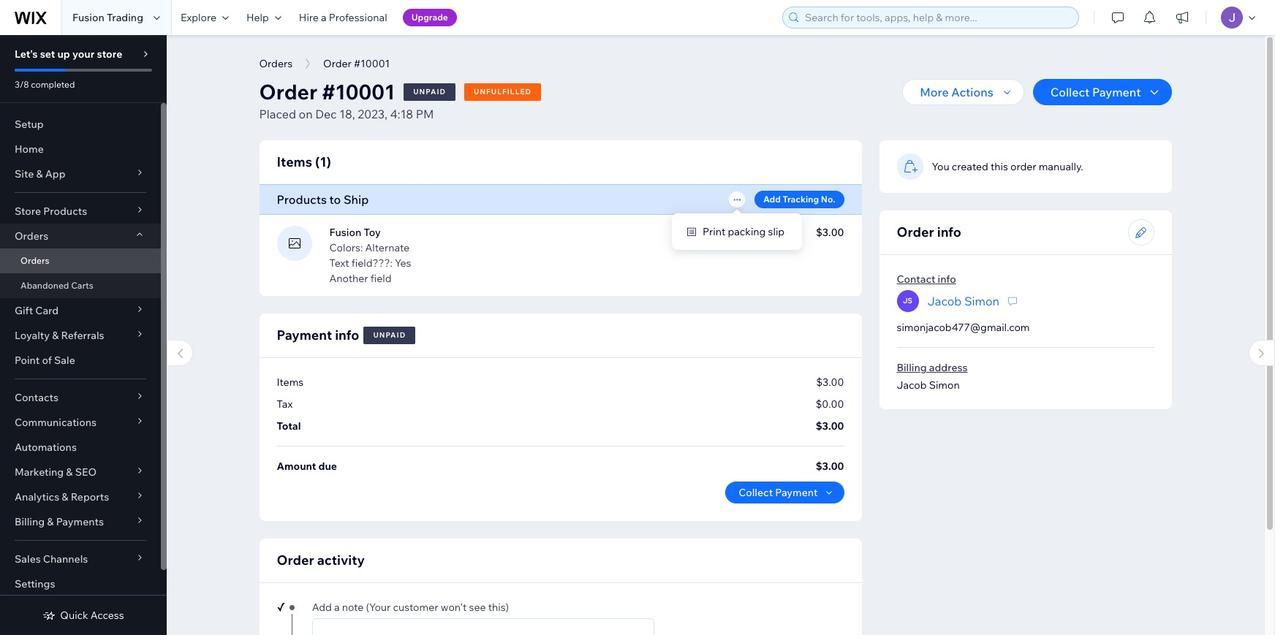 Task type: describe. For each thing, give the bounding box(es) containing it.
placed
[[259, 107, 296, 121]]

1 vertical spatial #10001
[[322, 79, 395, 105]]

1 horizontal spatial products
[[277, 192, 327, 207]]

add tracking no. button
[[754, 190, 844, 208]]

more actions
[[920, 85, 993, 99]]

settings
[[15, 578, 55, 591]]

contacts button
[[0, 385, 161, 410]]

items (1)
[[277, 154, 331, 170]]

order inside button
[[323, 57, 352, 70]]

billing for billing address jacob simon
[[897, 361, 927, 374]]

app
[[45, 167, 65, 181]]

of
[[42, 354, 52, 367]]

gift card
[[15, 304, 59, 317]]

1 horizontal spatial unpaid
[[413, 87, 446, 97]]

set
[[40, 48, 55, 61]]

x 1
[[743, 226, 757, 239]]

print
[[703, 225, 725, 238]]

analytics
[[15, 491, 59, 504]]

order left activity
[[277, 552, 314, 569]]

& for loyalty
[[52, 329, 59, 342]]

customer
[[393, 601, 438, 614]]

payment info
[[277, 327, 359, 344]]

let's
[[15, 48, 38, 61]]

automations link
[[0, 435, 161, 460]]

no.
[[821, 193, 835, 204]]

billing address jacob simon
[[897, 361, 968, 392]]

sales
[[15, 553, 41, 566]]

quick access
[[60, 609, 124, 622]]

jacob inside jacob simon "button"
[[927, 294, 962, 308]]

add tracking no.
[[763, 193, 835, 204]]

see
[[469, 601, 486, 614]]

orders button
[[252, 53, 300, 75]]

simon inside "button"
[[964, 294, 999, 308]]

18,
[[339, 107, 355, 121]]

js
[[903, 296, 913, 306]]

gift
[[15, 304, 33, 317]]

a for professional
[[321, 11, 327, 24]]

order
[[1010, 160, 1036, 173]]

info for order info
[[937, 224, 961, 241]]

0 horizontal spatial unpaid
[[373, 330, 406, 340]]

communications button
[[0, 410, 161, 435]]

orders for orders popup button
[[15, 230, 48, 243]]

ship
[[344, 192, 369, 207]]

Search for tools, apps, help & more... field
[[801, 7, 1074, 28]]

colors:
[[329, 241, 363, 254]]

fusion toy colors: alternate text field???: yes another field
[[329, 226, 411, 285]]

point of sale
[[15, 354, 75, 367]]

order up contact
[[897, 224, 934, 241]]

payment for right the collect payment button
[[1092, 85, 1141, 99]]

4:18
[[390, 107, 413, 121]]

jacob inside billing address jacob simon
[[897, 379, 927, 392]]

a for note
[[334, 601, 340, 614]]

info for contact info
[[938, 273, 956, 286]]

this
[[991, 160, 1008, 173]]

automations
[[15, 441, 77, 454]]

text
[[329, 257, 349, 270]]

store products
[[15, 205, 87, 218]]

sales channels button
[[0, 547, 161, 572]]

card
[[35, 304, 59, 317]]

order activity
[[277, 552, 365, 569]]

point of sale link
[[0, 348, 161, 373]]

& for site
[[36, 167, 43, 181]]

settings link
[[0, 572, 161, 597]]

#10001 inside button
[[354, 57, 390, 70]]

hire
[[299, 11, 319, 24]]

loyalty & referrals button
[[0, 323, 161, 348]]

gift card button
[[0, 298, 161, 323]]

3/8
[[15, 79, 29, 90]]

note
[[342, 601, 364, 614]]

jacob simon
[[927, 294, 999, 308]]

yes
[[395, 257, 411, 270]]

field???:
[[352, 257, 393, 270]]

amount due
[[277, 460, 337, 473]]

tax
[[277, 398, 293, 411]]

abandoned carts
[[20, 280, 93, 291]]

fusion for fusion trading
[[72, 11, 104, 24]]

(1)
[[315, 154, 331, 170]]

abandoned
[[20, 280, 69, 291]]

sale
[[54, 354, 75, 367]]

let's set up your store
[[15, 48, 122, 61]]

store
[[97, 48, 122, 61]]

1 vertical spatial order #10001
[[259, 79, 395, 105]]

your
[[72, 48, 95, 61]]

$3.00 for items
[[816, 376, 844, 389]]

more
[[920, 85, 949, 99]]



Task type: locate. For each thing, give the bounding box(es) containing it.
1 vertical spatial collect payment button
[[725, 482, 844, 504]]

billing
[[897, 361, 927, 374], [15, 515, 45, 529]]

packing
[[728, 225, 766, 238]]

0 horizontal spatial fusion
[[72, 11, 104, 24]]

& down 'analytics & reports'
[[47, 515, 54, 529]]

billing inside billing address jacob simon
[[897, 361, 927, 374]]

0 horizontal spatial simon
[[929, 379, 960, 392]]

1 horizontal spatial collect payment button
[[1033, 79, 1172, 105]]

add left note on the bottom of the page
[[312, 601, 332, 614]]

abandoned carts link
[[0, 273, 161, 298]]

2 items from the top
[[277, 376, 304, 389]]

orders inside popup button
[[15, 230, 48, 243]]

up
[[57, 48, 70, 61]]

1 horizontal spatial payment
[[775, 486, 818, 499]]

collect payment button
[[1033, 79, 1172, 105], [725, 482, 844, 504]]

channels
[[43, 553, 88, 566]]

0 vertical spatial orders
[[259, 57, 293, 70]]

print packing slip button
[[672, 221, 802, 243]]

& for billing
[[47, 515, 54, 529]]

tracking
[[783, 193, 819, 204]]

upgrade
[[411, 12, 448, 23]]

1 vertical spatial billing
[[15, 515, 45, 529]]

dec
[[315, 107, 337, 121]]

analytics & reports button
[[0, 485, 161, 510]]

you created this order manually.
[[932, 160, 1083, 173]]

1 vertical spatial orders
[[15, 230, 48, 243]]

field
[[370, 272, 391, 285]]

1 vertical spatial jacob
[[897, 379, 927, 392]]

1
[[752, 226, 757, 239]]

a
[[321, 11, 327, 24], [334, 601, 340, 614]]

simon down address
[[929, 379, 960, 392]]

fusion trading
[[72, 11, 143, 24]]

add left tracking
[[763, 193, 781, 204]]

1 vertical spatial collect payment
[[739, 486, 818, 499]]

sidebar element
[[0, 35, 167, 635]]

1 vertical spatial add
[[312, 601, 332, 614]]

products to ship
[[277, 192, 369, 207]]

marketing
[[15, 466, 64, 479]]

a right the hire
[[321, 11, 327, 24]]

3/8 completed
[[15, 79, 75, 90]]

0 vertical spatial fusion
[[72, 11, 104, 24]]

items up tax
[[277, 376, 304, 389]]

0 vertical spatial items
[[277, 154, 312, 170]]

#10001 down professional
[[354, 57, 390, 70]]

order #10001 up dec on the top of page
[[259, 79, 395, 105]]

0 horizontal spatial products
[[43, 205, 87, 218]]

orders up the abandoned
[[20, 255, 49, 266]]

simon up simonjacob477@gmail.com
[[964, 294, 999, 308]]

1 items from the top
[[277, 154, 312, 170]]

completed
[[31, 79, 75, 90]]

home
[[15, 143, 44, 156]]

0 horizontal spatial billing
[[15, 515, 45, 529]]

site & app button
[[0, 162, 161, 186]]

print packing slip
[[703, 225, 785, 238]]

0 vertical spatial collect payment
[[1050, 85, 1141, 99]]

slip
[[768, 225, 785, 238]]

help
[[246, 11, 269, 24]]

info down another
[[335, 327, 359, 344]]

professional
[[329, 11, 387, 24]]

unpaid down field
[[373, 330, 406, 340]]

2023,
[[358, 107, 387, 121]]

info for payment info
[[335, 327, 359, 344]]

0 horizontal spatial payment
[[277, 327, 332, 344]]

1 horizontal spatial add
[[763, 193, 781, 204]]

orders for the orders link
[[20, 255, 49, 266]]

orders button
[[0, 224, 161, 249]]

orders down store
[[15, 230, 48, 243]]

this)
[[488, 601, 509, 614]]

more actions button
[[902, 79, 1024, 105]]

add inside button
[[763, 193, 781, 204]]

simon inside billing address jacob simon
[[929, 379, 960, 392]]

0 horizontal spatial add
[[312, 601, 332, 614]]

1 vertical spatial payment
[[277, 327, 332, 344]]

2 vertical spatial payment
[[775, 486, 818, 499]]

orders down help button
[[259, 57, 293, 70]]

address
[[929, 361, 968, 374]]

2 horizontal spatial payment
[[1092, 85, 1141, 99]]

order #10001 down professional
[[323, 57, 390, 70]]

products up orders popup button
[[43, 205, 87, 218]]

store
[[15, 205, 41, 218]]

& left the "seo"
[[66, 466, 73, 479]]

on
[[299, 107, 313, 121]]

store products button
[[0, 199, 161, 224]]

hire a professional link
[[290, 0, 396, 35]]

setup
[[15, 118, 44, 131]]

1 vertical spatial fusion
[[329, 226, 361, 239]]

2 vertical spatial info
[[335, 327, 359, 344]]

add for add a note (your customer won't see this)
[[312, 601, 332, 614]]

loyalty
[[15, 329, 50, 342]]

carts
[[71, 280, 93, 291]]

0 vertical spatial collect
[[1050, 85, 1090, 99]]

fusion left 'trading'
[[72, 11, 104, 24]]

billing left address
[[897, 361, 927, 374]]

1 vertical spatial unpaid
[[373, 330, 406, 340]]

1 horizontal spatial collect payment
[[1050, 85, 1141, 99]]

actions
[[951, 85, 993, 99]]

contact info
[[897, 273, 956, 286]]

quick access button
[[43, 609, 124, 622]]

payment for the bottom the collect payment button
[[775, 486, 818, 499]]

items
[[277, 154, 312, 170], [277, 376, 304, 389]]

0 vertical spatial unpaid
[[413, 87, 446, 97]]

order #10001 button
[[316, 53, 397, 75]]

items for items (1)
[[277, 154, 312, 170]]

seo
[[75, 466, 97, 479]]

analytics & reports
[[15, 491, 109, 504]]

0 vertical spatial simon
[[964, 294, 999, 308]]

a left note on the bottom of the page
[[334, 601, 340, 614]]

0 vertical spatial payment
[[1092, 85, 1141, 99]]

$3.00 for amount due
[[816, 460, 844, 473]]

access
[[91, 609, 124, 622]]

1 horizontal spatial billing
[[897, 361, 927, 374]]

& left reports
[[62, 491, 68, 504]]

created
[[952, 160, 988, 173]]

0 vertical spatial add
[[763, 193, 781, 204]]

sales channels
[[15, 553, 88, 566]]

add for add tracking no.
[[763, 193, 781, 204]]

0 horizontal spatial collect
[[739, 486, 773, 499]]

hire a professional
[[299, 11, 387, 24]]

(your
[[366, 601, 391, 614]]

& right loyalty
[[52, 329, 59, 342]]

1 vertical spatial items
[[277, 376, 304, 389]]

0 vertical spatial order #10001
[[323, 57, 390, 70]]

$0.00
[[815, 398, 844, 411]]

1 vertical spatial simon
[[929, 379, 960, 392]]

unpaid up pm
[[413, 87, 446, 97]]

orders
[[259, 57, 293, 70], [15, 230, 48, 243], [20, 255, 49, 266]]

1 vertical spatial a
[[334, 601, 340, 614]]

another
[[329, 272, 368, 285]]

0 vertical spatial billing
[[897, 361, 927, 374]]

order info
[[897, 224, 961, 241]]

0 vertical spatial info
[[937, 224, 961, 241]]

manually.
[[1039, 160, 1083, 173]]

home link
[[0, 137, 161, 162]]

1 horizontal spatial collect
[[1050, 85, 1090, 99]]

orders for orders button
[[259, 57, 293, 70]]

0 horizontal spatial jacob
[[897, 379, 927, 392]]

alternate
[[365, 241, 410, 254]]

#10001 up 18,
[[322, 79, 395, 105]]

$3.00 for total
[[816, 420, 844, 433]]

amount
[[277, 460, 316, 473]]

toy
[[364, 226, 381, 239]]

info up contact info
[[937, 224, 961, 241]]

billing & payments
[[15, 515, 104, 529]]

billing inside popup button
[[15, 515, 45, 529]]

fusion for fusion toy colors: alternate text field???: yes another field
[[329, 226, 361, 239]]

order #10001 inside button
[[323, 57, 390, 70]]

1 horizontal spatial simon
[[964, 294, 999, 308]]

reports
[[71, 491, 109, 504]]

& right "site"
[[36, 167, 43, 181]]

products inside popup button
[[43, 205, 87, 218]]

1 vertical spatial info
[[938, 273, 956, 286]]

0 vertical spatial collect payment button
[[1033, 79, 1172, 105]]

total
[[277, 420, 301, 433]]

communications
[[15, 416, 97, 429]]

& inside dropdown button
[[36, 167, 43, 181]]

0 horizontal spatial collect payment
[[739, 486, 818, 499]]

2 vertical spatial orders
[[20, 255, 49, 266]]

items for items
[[277, 376, 304, 389]]

fusion inside fusion toy colors: alternate text field???: yes another field
[[329, 226, 361, 239]]

explore
[[181, 11, 216, 24]]

payments
[[56, 515, 104, 529]]

due
[[318, 460, 337, 473]]

& for analytics
[[62, 491, 68, 504]]

order down hire a professional
[[323, 57, 352, 70]]

0 horizontal spatial a
[[321, 11, 327, 24]]

1 vertical spatial collect
[[739, 486, 773, 499]]

simon
[[964, 294, 999, 308], [929, 379, 960, 392]]

fusion up colors:
[[329, 226, 361, 239]]

Add a note (Your customer won't see this) text field
[[313, 619, 653, 635]]

1 horizontal spatial jacob
[[927, 294, 962, 308]]

point
[[15, 354, 40, 367]]

info up jacob simon "button"
[[938, 273, 956, 286]]

quick
[[60, 609, 88, 622]]

collect
[[1050, 85, 1090, 99], [739, 486, 773, 499]]

orders inside button
[[259, 57, 293, 70]]

billing & payments button
[[0, 510, 161, 534]]

order up placed
[[259, 79, 317, 105]]

1 horizontal spatial fusion
[[329, 226, 361, 239]]

0 vertical spatial #10001
[[354, 57, 390, 70]]

billing for billing & payments
[[15, 515, 45, 529]]

placed on dec 18, 2023, 4:18 pm
[[259, 107, 434, 121]]

products left to
[[277, 192, 327, 207]]

trading
[[107, 11, 143, 24]]

unpaid
[[413, 87, 446, 97], [373, 330, 406, 340]]

0 vertical spatial a
[[321, 11, 327, 24]]

billing down analytics at the left
[[15, 515, 45, 529]]

jacob simon button
[[927, 292, 999, 310]]

items left the (1)
[[277, 154, 312, 170]]

0 horizontal spatial collect payment button
[[725, 482, 844, 504]]

0 vertical spatial jacob
[[927, 294, 962, 308]]

& for marketing
[[66, 466, 73, 479]]

1 horizontal spatial a
[[334, 601, 340, 614]]



Task type: vqa. For each thing, say whether or not it's contained in the screenshot.
the rightmost payment
yes



